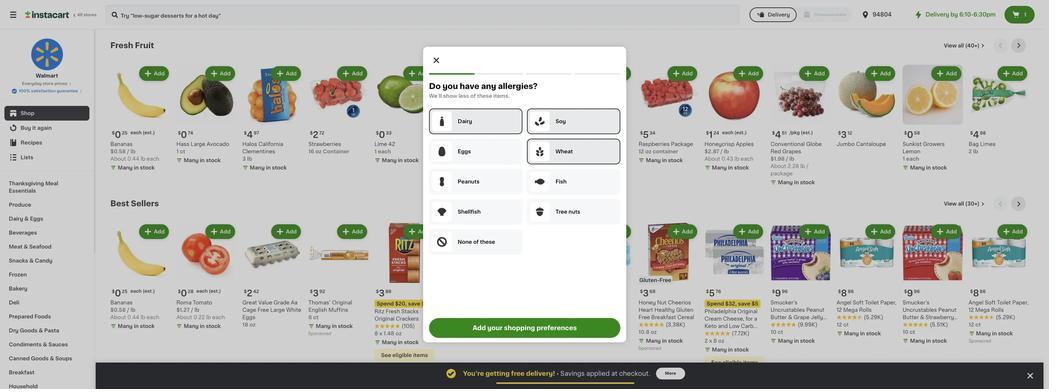 Task type: locate. For each thing, give the bounding box(es) containing it.
view all (40+)
[[945, 43, 980, 48]]

42 inside $ 2 42
[[253, 290, 259, 294]]

original down the ritz
[[375, 317, 395, 322]]

2 all from the top
[[959, 202, 965, 207]]

1 horizontal spatial $ 8 86
[[971, 289, 987, 298]]

$ inside $ 4 81
[[508, 131, 511, 136]]

butter inside smucker's uncrustables peanut butter & grape jelly sandwich
[[771, 315, 787, 320]]

smucker's uncrustables peanut butter & grape jelly sandwich
[[771, 300, 825, 328]]

/pkg (est.) inside $5.23 per package (estimated) element
[[460, 131, 484, 135]]

1 vertical spatial see eligible items
[[712, 360, 759, 366]]

thanksgiving meal essentials
[[9, 181, 58, 194]]

/pkg right 81
[[526, 131, 536, 135]]

1 horizontal spatial 42
[[389, 142, 395, 147]]

sandwich down the strawberry
[[916, 323, 941, 328]]

$1.98 down conventional
[[771, 157, 785, 162]]

peanuts
[[458, 179, 480, 184]]

breakfast down canned
[[9, 370, 35, 376]]

package down 2.43
[[507, 171, 529, 177]]

1 horizontal spatial angel soft toilet paper, 12 mega rolls
[[969, 300, 1029, 313]]

sandwich for strawberry
[[916, 323, 941, 328]]

2 $ 0 25 each (est.) from the top
[[112, 289, 155, 298]]

2 save from the left
[[739, 302, 751, 307]]

bag up 2.43
[[527, 149, 537, 154]]

2 86 from the left
[[981, 290, 987, 294]]

1 0.44 from the top
[[127, 157, 139, 162]]

free down value
[[258, 308, 269, 313]]

items down (7.72k)
[[744, 360, 759, 366]]

each inside honeycrisp apples $2.87 / lb about 0.43 lb each
[[741, 157, 754, 162]]

hass
[[177, 142, 190, 147]]

1 $ 0 25 each (est.) from the top
[[112, 131, 155, 139]]

butter for smucker's uncrustables peanut butter & grape jelly sandwich
[[771, 315, 787, 320]]

package for green seedless grapes bag $1.98 / lb about 2.43 lb / package many in stock
[[507, 171, 529, 177]]

23
[[452, 131, 457, 136]]

0 horizontal spatial 96
[[782, 290, 788, 294]]

x
[[581, 315, 585, 320], [380, 331, 383, 337], [710, 339, 713, 344]]

2 $0.25 each (estimated) element from the top
[[110, 286, 171, 299]]

0 vertical spatial 0.44
[[127, 157, 139, 162]]

by
[[951, 12, 959, 17]]

3 /pkg from the left
[[526, 131, 536, 135]]

(9.99k)
[[798, 323, 818, 328]]

$ inside $ 0 28 each (est.)
[[178, 290, 181, 294]]

rolls
[[860, 308, 872, 313], [992, 308, 1005, 313]]

2 horizontal spatial 12 ct
[[969, 323, 982, 328]]

see eligible items button
[[375, 349, 435, 362], [705, 357, 765, 369]]

package
[[672, 142, 694, 147]]

1 vertical spatial large
[[270, 308, 285, 313]]

1 grapes from the left
[[453, 149, 471, 154]]

5 for $ 5 76
[[710, 289, 715, 298]]

2 horizontal spatial original
[[738, 309, 758, 314]]

$0.25 each (estimated) element for 0
[[110, 128, 171, 141]]

0 horizontal spatial uncrustables
[[771, 308, 806, 313]]

$4.81 per package (estimated) element
[[507, 128, 567, 141]]

raspberries
[[639, 142, 670, 147]]

0 vertical spatial 16
[[309, 149, 314, 154]]

package inside green seedless grapes bag $1.98 / lb about 2.43 lb / package many in stock
[[507, 171, 529, 177]]

package for conventional globe red grapes $1.98 / lb about 2.28 lb / package
[[771, 171, 793, 177]]

1 $1.98 from the left
[[771, 157, 785, 162]]

92 up premium
[[584, 131, 590, 136]]

4 left 98
[[974, 131, 980, 139]]

&
[[24, 217, 29, 222], [24, 245, 28, 250], [29, 259, 34, 264], [789, 315, 793, 320], [921, 315, 925, 320], [39, 328, 43, 334], [43, 342, 47, 348], [50, 356, 54, 362]]

16 up shopping
[[507, 315, 513, 320]]

$0.28 each (estimated) element
[[177, 286, 237, 299]]

1 vertical spatial x
[[380, 331, 383, 337]]

1 mega from the left
[[844, 308, 858, 313]]

red inside 'sun harvest seedless red grapes $2.18 / lb about 2.4 lb / package'
[[441, 149, 451, 154]]

oz inside product group
[[514, 315, 520, 320]]

$ 8 86
[[839, 289, 854, 298], [971, 289, 987, 298]]

1 $ 8 86 from the left
[[839, 289, 854, 298]]

bag down $ 4 98
[[969, 142, 980, 147]]

all left (40+) at the right top
[[959, 43, 965, 48]]

1 sandwich from the left
[[771, 323, 796, 328]]

2 down $ 4 98
[[969, 149, 973, 154]]

0 horizontal spatial paper,
[[881, 300, 897, 306]]

bananas $0.58 / lb about 0.44 lb each for each (est.)
[[110, 300, 159, 320]]

2 butter from the left
[[903, 315, 920, 320]]

smucker's for smucker's uncrustables peanut butter & strawberry jam sandwich
[[903, 300, 930, 306]]

2 uncrustables from the left
[[903, 308, 938, 313]]

1 all from the top
[[959, 43, 965, 48]]

cage
[[243, 308, 256, 313]]

1 horizontal spatial red
[[771, 149, 782, 154]]

butter left "grape"
[[771, 315, 787, 320]]

0 horizontal spatial grapes
[[453, 149, 471, 154]]

walmart logo image
[[31, 38, 63, 71]]

all left (30+)
[[959, 202, 965, 207]]

toilet
[[866, 300, 880, 306], [998, 300, 1012, 306]]

/pkg (est.) right 81
[[526, 131, 549, 135]]

dairy inside the add your shopping preferences element
[[458, 119, 472, 124]]

delivery by 6:10-6:30pm
[[926, 12, 996, 17]]

cream
[[705, 317, 722, 322]]

$5 right the $20,
[[422, 302, 429, 307]]

0 horizontal spatial eggs
[[30, 217, 43, 222]]

items down (105)
[[413, 353, 428, 358]]

4 4 from the left
[[974, 131, 980, 139]]

$ 5 23
[[442, 131, 457, 139]]

0 horizontal spatial 12 ct
[[441, 323, 453, 328]]

& left candy
[[29, 259, 34, 264]]

1 horizontal spatial bag
[[969, 142, 980, 147]]

1 vertical spatial 16
[[507, 315, 513, 320]]

$ 3 68
[[641, 289, 656, 298]]

1 bananas $0.58 / lb about 0.44 lb each from the top
[[110, 142, 159, 162]]

1 peanut from the left
[[807, 308, 825, 313]]

0 horizontal spatial /pkg (est.)
[[460, 131, 484, 135]]

view left (30+)
[[945, 202, 957, 207]]

0 vertical spatial $0.25 each (estimated) element
[[110, 128, 171, 141]]

thomas' original english muffins 6 ct
[[309, 300, 352, 320]]

bakery link
[[4, 282, 89, 296]]

2 4 from the left
[[247, 131, 253, 139]]

see eligible items for 3
[[381, 353, 428, 358]]

0 horizontal spatial delivery
[[768, 12, 791, 17]]

(est.) inside "$4.81 per package (estimated)" element
[[537, 131, 549, 135]]

peanut up the strawberry
[[939, 308, 957, 313]]

4 for $ 4 81
[[511, 131, 517, 139]]

2 9 from the left
[[908, 289, 914, 298]]

0 horizontal spatial see eligible items
[[381, 353, 428, 358]]

42 inside lime 42 1 each
[[389, 142, 395, 147]]

sandwich inside the 'smucker's uncrustables peanut butter & strawberry jam sandwich'
[[916, 323, 941, 328]]

(est.)
[[143, 131, 155, 135], [472, 131, 484, 135], [801, 131, 814, 135], [537, 131, 549, 135], [735, 131, 747, 135], [143, 289, 155, 294], [209, 289, 221, 294]]

0 horizontal spatial save
[[408, 302, 421, 307]]

soft
[[853, 300, 864, 306], [986, 300, 996, 306]]

0 horizontal spatial 16
[[309, 149, 314, 154]]

smucker's inside the 'smucker's uncrustables peanut butter & strawberry jam sandwich'
[[903, 300, 930, 306]]

1 vertical spatial all
[[959, 202, 965, 207]]

/pkg (est.) inside "$4.81 per package (estimated)" element
[[526, 131, 549, 135]]

main content
[[96, 29, 1044, 390]]

0 horizontal spatial see eligible items button
[[375, 349, 435, 362]]

show
[[443, 94, 457, 99]]

0 vertical spatial these
[[477, 94, 492, 99]]

1 view from the top
[[945, 43, 957, 48]]

1 9 from the left
[[776, 289, 782, 298]]

$4.51 per package (estimated) element
[[771, 128, 831, 141]]

/pkg (est.) up harvest
[[460, 131, 484, 135]]

1 horizontal spatial rolls
[[992, 308, 1005, 313]]

seedless inside green seedless grapes bag $1.98 / lb about 2.43 lb / package many in stock
[[524, 142, 548, 147]]

free inside honey nut cheerios heart healthy gluten free breakfast cereal
[[639, 315, 651, 320]]

none of these
[[458, 240, 495, 245]]

tomato
[[193, 300, 212, 306]]

/pkg right 23
[[460, 131, 471, 135]]

original for muffins
[[332, 300, 352, 306]]

lb inside bag limes 2 lb
[[974, 149, 979, 154]]

1 horizontal spatial 16
[[507, 315, 513, 320]]

$ 3 92 up thomas'
[[310, 289, 325, 298]]

2 $ 9 96 from the left
[[905, 289, 921, 298]]

1 red from the left
[[441, 149, 451, 154]]

of inside do you have any allergies? we'll show less of these items.
[[471, 94, 476, 99]]

None search field
[[105, 4, 740, 25]]

1 vertical spatial dairy
[[9, 217, 23, 222]]

3 grapes from the left
[[507, 149, 526, 154]]

(est.) inside the $ 4 51 /pkg (est.)
[[801, 131, 814, 135]]

about inside conventional globe red grapes $1.98 / lb about 2.28 lb / package
[[771, 164, 787, 169]]

10 ct down smucker's uncrustables peanut butter & grape jelly sandwich
[[771, 330, 784, 335]]

2 down lemons
[[573, 157, 576, 162]]

1 inside lime 42 1 each
[[375, 149, 377, 154]]

1 horizontal spatial save
[[739, 302, 751, 307]]

each inside the sunkist growers lemon 1 each
[[907, 157, 920, 162]]

smucker's up jam
[[903, 300, 930, 306]]

1 $0.25 each (estimated) element from the top
[[110, 128, 171, 141]]

add inside button
[[473, 326, 486, 331]]

gluten-free
[[640, 278, 672, 283]]

16 oz
[[507, 315, 520, 320]]

california for premium california lemons 2 lb bag
[[597, 142, 622, 147]]

12 inside $ 3 12
[[848, 131, 853, 136]]

$ 0 25 each (est.)
[[112, 131, 155, 139], [112, 289, 155, 298]]

2 horizontal spatial eggs
[[458, 149, 471, 154]]

0 horizontal spatial toilet
[[866, 300, 880, 306]]

1 vertical spatial free
[[258, 308, 269, 313]]

2 red from the left
[[771, 149, 782, 154]]

2 10 ct from the left
[[903, 330, 916, 335]]

save for 3
[[408, 302, 421, 307]]

2 grapes from the left
[[783, 149, 802, 154]]

2 bananas from the top
[[110, 300, 133, 306]]

x for 5
[[710, 339, 713, 344]]

see eligible items down 1.48
[[381, 353, 428, 358]]

1 save from the left
[[408, 302, 421, 307]]

about inside "roma tomato $1.27 / lb about 0.22 lb each"
[[177, 315, 192, 320]]

0 vertical spatial all
[[959, 43, 965, 48]]

0 vertical spatial x
[[581, 315, 585, 320]]

(est.) inside '$ 1 24 each (est.)'
[[735, 131, 747, 135]]

peanut inside smucker's uncrustables peanut butter & grape jelly sandwich
[[807, 308, 825, 313]]

1 horizontal spatial delivery
[[926, 12, 950, 17]]

/pkg right the 51
[[790, 131, 800, 135]]

0 vertical spatial fresh
[[110, 42, 133, 49]]

2 25 from the top
[[122, 290, 128, 294]]

original inside ritz fresh stacks original crackers
[[375, 317, 395, 322]]

see eligible items button down 2 x 8 oz
[[705, 357, 765, 369]]

8 x 1.48 oz
[[375, 331, 402, 337]]

0 vertical spatial $0.58
[[110, 149, 126, 154]]

42 right lime
[[389, 142, 395, 147]]

2 seedless from the left
[[524, 142, 548, 147]]

1 horizontal spatial butter
[[903, 315, 920, 320]]

2 horizontal spatial free
[[660, 278, 672, 283]]

original up muffins
[[332, 300, 352, 306]]

free
[[512, 371, 525, 377]]

$ inside $ 0 74
[[178, 131, 181, 136]]

premium
[[573, 142, 596, 147]]

california inside halos california clementines 3 lb
[[259, 142, 283, 147]]

1 horizontal spatial large
[[270, 308, 285, 313]]

$ 0 25 each (est.) for each (est.)
[[112, 289, 155, 298]]

1 horizontal spatial original
[[375, 317, 395, 322]]

9 up the 'smucker's uncrustables peanut butter & strawberry jam sandwich'
[[908, 289, 914, 298]]

1 spend from the left
[[377, 302, 394, 307]]

1 horizontal spatial free
[[639, 315, 651, 320]]

0 horizontal spatial spend
[[377, 302, 394, 307]]

$ 3 92 up premium
[[574, 131, 590, 139]]

5 for $ 5 23
[[445, 131, 451, 139]]

/
[[127, 149, 129, 154], [721, 149, 723, 154], [456, 157, 458, 162], [787, 157, 789, 162], [522, 157, 524, 162], [473, 164, 475, 169], [807, 164, 809, 169], [543, 164, 545, 169], [127, 308, 129, 313], [191, 308, 193, 313]]

1 vertical spatial bag
[[527, 149, 537, 154]]

eggs up 'beverages' link
[[30, 217, 43, 222]]

1 vertical spatial fresh
[[386, 309, 400, 314]]

96 for smucker's uncrustables peanut butter & strawberry jam sandwich
[[915, 290, 921, 294]]

0 horizontal spatial items
[[413, 353, 428, 358]]

1 vertical spatial original
[[738, 309, 758, 314]]

1 25 from the top
[[122, 131, 128, 136]]

1 vertical spatial eggs
[[30, 217, 43, 222]]

original up for
[[738, 309, 758, 314]]

goods for dry
[[20, 328, 37, 334]]

$ inside $ 0 33
[[376, 131, 379, 136]]

0 horizontal spatial $1.98
[[507, 157, 521, 162]]

seedless
[[474, 142, 497, 147], [524, 142, 548, 147]]

package up "peanuts"
[[477, 164, 499, 169]]

3 for thomas' original english muffins
[[313, 289, 319, 298]]

$ 3 88
[[376, 289, 392, 298]]

1 horizontal spatial (5.29k)
[[997, 315, 1016, 320]]

3 12 ct from the left
[[969, 323, 982, 328]]

save
[[408, 302, 421, 307], [739, 302, 751, 307]]

2 view from the top
[[945, 202, 957, 207]]

2 bananas $0.58 / lb about 0.44 lb each from the top
[[110, 300, 159, 320]]

0 vertical spatial view
[[945, 43, 957, 48]]

2 item carousel region from the top
[[110, 197, 1030, 380]]

free inside great value grade aa cage free large white eggs 18 oz
[[258, 308, 269, 313]]

meat & seafood
[[9, 245, 52, 250]]

1 96 from the left
[[782, 290, 788, 294]]

$ 4 98
[[971, 131, 987, 139]]

1 10 ct from the left
[[771, 330, 784, 335]]

california right premium
[[597, 142, 622, 147]]

bananas $0.58 / lb about 0.44 lb each for 0
[[110, 142, 159, 162]]

2 $ 8 86 from the left
[[971, 289, 987, 298]]

(5.51k)
[[931, 323, 949, 328]]

fresh down the $20,
[[386, 309, 400, 314]]

1 horizontal spatial 9
[[908, 289, 914, 298]]

eligible for 3
[[393, 353, 412, 358]]

these inside do you have any allergies? we'll show less of these items.
[[477, 94, 492, 99]]

$ inside the $ 4 97
[[244, 131, 247, 136]]

peanut inside the 'smucker's uncrustables peanut butter & strawberry jam sandwich'
[[939, 308, 957, 313]]

2 $5 from the left
[[752, 302, 759, 307]]

large
[[191, 142, 205, 147], [270, 308, 285, 313]]

& left "grape"
[[789, 315, 793, 320]]

2 smucker's from the left
[[903, 300, 930, 306]]

1 seedless from the left
[[474, 142, 497, 147]]

x down lifestyle
[[710, 339, 713, 344]]

you
[[443, 82, 458, 90]]

2 horizontal spatial grapes
[[783, 149, 802, 154]]

1 vertical spatial see
[[712, 360, 722, 366]]

2 0.44 from the top
[[127, 315, 139, 320]]

1 horizontal spatial spend
[[707, 302, 725, 307]]

$ inside $ 5 34
[[641, 131, 643, 136]]

76
[[716, 290, 722, 294]]

lb inside premium california lemons 2 lb bag
[[577, 157, 582, 162]]

these right none
[[480, 240, 495, 245]]

product group
[[110, 65, 171, 173], [177, 65, 237, 166], [243, 65, 303, 173], [309, 65, 369, 156], [375, 65, 435, 166], [441, 65, 501, 181], [507, 65, 567, 188], [573, 65, 633, 163], [639, 65, 699, 166], [705, 65, 765, 173], [771, 65, 831, 188], [837, 65, 897, 148], [903, 65, 964, 173], [969, 65, 1030, 156], [110, 223, 171, 332], [177, 223, 237, 332], [243, 223, 303, 329], [309, 223, 369, 338], [375, 223, 435, 370], [441, 223, 501, 339], [507, 223, 567, 332], [573, 223, 633, 321], [639, 223, 699, 353], [705, 223, 765, 377], [771, 223, 831, 346], [837, 223, 897, 339], [903, 223, 964, 346], [969, 223, 1030, 346]]

free up nut
[[660, 278, 672, 283]]

0 vertical spatial of
[[471, 94, 476, 99]]

add your shopping preferences element
[[423, 47, 627, 343]]

$ 9 96 for smucker's uncrustables peanut butter & strawberry jam sandwich
[[905, 289, 921, 298]]

2 (5.29k) from the left
[[997, 315, 1016, 320]]

breakfast inside honey nut cheerios heart healthy gluten free breakfast cereal
[[652, 315, 676, 320]]

see down 8 x 1.48 oz
[[381, 353, 392, 358]]

2 horizontal spatial /pkg
[[790, 131, 800, 135]]

view left (40+) at the right top
[[945, 43, 957, 48]]

breakfast down 'healthy'
[[652, 315, 676, 320]]

3 left 68
[[643, 289, 649, 298]]

(est.) inside $ 0 28 each (est.)
[[209, 289, 221, 294]]

2 down lifestyle
[[705, 339, 708, 344]]

more button
[[657, 368, 685, 380]]

1 10 from the left
[[771, 330, 777, 335]]

bananas for 0
[[110, 142, 133, 147]]

items for 3
[[413, 353, 428, 358]]

peanut up the jelly
[[807, 308, 825, 313]]

1 butter from the left
[[771, 315, 787, 320]]

each inside '$ 1 24 each (est.)'
[[723, 131, 734, 135]]

fresh fruit
[[110, 42, 154, 49]]

dairy down produce
[[9, 217, 23, 222]]

delivery for delivery by 6:10-6:30pm
[[926, 12, 950, 17]]

thomas'
[[309, 300, 331, 306]]

2 horizontal spatial x
[[710, 339, 713, 344]]

1 vertical spatial item carousel region
[[110, 197, 1030, 380]]

for
[[746, 317, 753, 322]]

eggs
[[458, 149, 471, 154], [30, 217, 43, 222], [243, 315, 256, 320]]

3 up jumbo
[[842, 131, 847, 139]]

28
[[188, 290, 194, 294]]

$ inside $ 5 76
[[707, 290, 710, 294]]

1 vertical spatial goods
[[31, 356, 49, 362]]

$ inside the $ 4 51 /pkg (est.)
[[773, 131, 776, 136]]

item carousel region
[[110, 38, 1030, 191], [110, 197, 1030, 380]]

2 /pkg from the left
[[790, 131, 800, 135]]

0 horizontal spatial angel
[[837, 300, 852, 306]]

allergies?
[[498, 82, 538, 90]]

1 vertical spatial eligible
[[723, 360, 743, 366]]

uncrustables inside smucker's uncrustables peanut butter & grape jelly sandwich
[[771, 308, 806, 313]]

dairy for dairy
[[458, 119, 472, 124]]

california inside premium california lemons 2 lb bag
[[597, 142, 622, 147]]

• savings applied at checkout.
[[557, 371, 651, 377]]

0 horizontal spatial dairy
[[9, 217, 23, 222]]

oz inside strawberries 16 oz container
[[316, 149, 322, 154]]

$0.58 for 0
[[110, 149, 126, 154]]

2 $1.98 from the left
[[507, 157, 521, 162]]

package down 2.28
[[771, 171, 793, 177]]

x right 40
[[581, 315, 585, 320]]

2 $0.58 from the top
[[110, 308, 126, 313]]

2 california from the left
[[259, 142, 283, 147]]

2 96 from the left
[[915, 290, 921, 294]]

1 (5.29k) from the left
[[865, 315, 884, 320]]

1 horizontal spatial items
[[744, 360, 759, 366]]

0 horizontal spatial smucker's
[[771, 300, 798, 306]]

0 vertical spatial breakfast
[[652, 315, 676, 320]]

red down sun
[[441, 149, 451, 154]]

0 horizontal spatial rolls
[[860, 308, 872, 313]]

treatment tracker modal dialog
[[96, 363, 1044, 390]]

beverages link
[[4, 226, 89, 240]]

$1.98 inside green seedless grapes bag $1.98 / lb about 2.43 lb / package many in stock
[[507, 157, 521, 162]]

bakery
[[9, 286, 27, 292]]

1 item carousel region from the top
[[110, 38, 1030, 191]]

1 angel soft toilet paper, 12 mega rolls from the left
[[837, 300, 897, 313]]

2 horizontal spatial 5
[[710, 289, 715, 298]]

0 horizontal spatial 92
[[320, 290, 325, 294]]

& left the strawberry
[[921, 315, 925, 320]]

of right the less
[[471, 94, 476, 99]]

butter up jam
[[903, 315, 920, 320]]

service type group
[[750, 7, 853, 22]]

smucker's inside smucker's uncrustables peanut butter & grape jelly sandwich
[[771, 300, 798, 306]]

0 horizontal spatial peanut
[[807, 308, 825, 313]]

2 vertical spatial x
[[710, 339, 713, 344]]

1 4 from the left
[[776, 131, 782, 139]]

oz right fl
[[603, 315, 609, 320]]

1 horizontal spatial paper,
[[1013, 300, 1029, 306]]

eggs down cage
[[243, 315, 256, 320]]

1 /pkg (est.) from the left
[[460, 131, 484, 135]]

smucker's up "grape"
[[771, 300, 798, 306]]

/pkg inside "$4.81 per package (estimated)" element
[[526, 131, 536, 135]]

see eligible items button down 1.48
[[375, 349, 435, 362]]

0 horizontal spatial angel soft toilet paper, 12 mega rolls
[[837, 300, 897, 313]]

see eligible items button for 3
[[375, 349, 435, 362]]

4 left 81
[[511, 131, 517, 139]]

spend up the ritz
[[377, 302, 394, 307]]

5 for $ 5 34
[[643, 131, 649, 139]]

peanut for grape
[[807, 308, 825, 313]]

sponsored badge image for $ 8 86
[[969, 340, 992, 344]]

package inside conventional globe red grapes $1.98 / lb about 2.28 lb / package
[[771, 171, 793, 177]]

angel soft toilet paper, 12 mega rolls
[[837, 300, 897, 313], [969, 300, 1029, 313]]

wheat
[[556, 149, 573, 154]]

all
[[959, 43, 965, 48], [959, 202, 965, 207]]

9 for smucker's uncrustables peanut butter & strawberry jam sandwich
[[908, 289, 914, 298]]

product group containing 16 oz
[[507, 223, 567, 332]]

3 4 from the left
[[511, 131, 517, 139]]

1 /pkg from the left
[[460, 131, 471, 135]]

prepared foods link
[[4, 310, 89, 324]]

jam
[[903, 323, 915, 328]]

2 up "great"
[[247, 289, 253, 298]]

fresh left fruit
[[110, 42, 133, 49]]

see for 5
[[712, 360, 722, 366]]

california for halos california clementines 3 lb
[[259, 142, 283, 147]]

1 inside the sunkist growers lemon 1 each
[[903, 157, 906, 162]]

bag limes 2 lb
[[969, 142, 996, 154]]

2 peanut from the left
[[939, 308, 957, 313]]

free
[[660, 278, 672, 283], [258, 308, 269, 313], [639, 315, 651, 320]]

spend up the philadelphia
[[707, 302, 725, 307]]

oz down strawberries
[[316, 149, 322, 154]]

$ inside $ 4 98
[[971, 131, 974, 136]]

$ 3 92
[[574, 131, 590, 139], [310, 289, 325, 298]]

1 vertical spatial bananas
[[110, 300, 133, 306]]

0 horizontal spatial (5.29k)
[[865, 315, 884, 320]]

free down heart
[[639, 315, 651, 320]]

24
[[714, 131, 720, 136]]

uncrustables up "grape"
[[771, 308, 806, 313]]

4
[[776, 131, 782, 139], [247, 131, 253, 139], [511, 131, 517, 139], [974, 131, 980, 139]]

$
[[112, 131, 115, 136], [178, 131, 181, 136], [310, 131, 313, 136], [442, 131, 445, 136], [574, 131, 577, 136], [641, 131, 643, 136], [773, 131, 776, 136], [905, 131, 908, 136], [244, 131, 247, 136], [376, 131, 379, 136], [508, 131, 511, 136], [707, 131, 710, 136], [839, 131, 842, 136], [971, 131, 974, 136], [112, 290, 115, 294], [178, 290, 181, 294], [310, 290, 313, 294], [641, 290, 643, 294], [773, 290, 776, 294], [905, 290, 908, 294], [244, 290, 247, 294], [376, 290, 379, 294], [707, 290, 710, 294], [839, 290, 842, 294], [971, 290, 974, 294]]

oz inside great value grade aa cage free large white eggs 18 oz
[[250, 323, 256, 328]]

1 california from the left
[[597, 142, 622, 147]]

condiments & sauces link
[[4, 338, 89, 352]]

2 left 72
[[313, 131, 319, 139]]

1 vertical spatial breakfast
[[9, 370, 35, 376]]

2 sandwich from the left
[[916, 323, 941, 328]]

uncrustables inside the 'smucker's uncrustables peanut butter & strawberry jam sandwich'
[[903, 308, 938, 313]]

red inside conventional globe red grapes $1.98 / lb about 2.28 lb / package
[[771, 149, 782, 154]]

42 up "great"
[[253, 290, 259, 294]]

1 vertical spatial items
[[744, 360, 759, 366]]

large down grade
[[270, 308, 285, 313]]

1 $0.58 from the top
[[110, 149, 126, 154]]

0 vertical spatial items
[[413, 353, 428, 358]]

oz inside raspberries package 12 oz container
[[646, 149, 652, 154]]

save right $32,
[[739, 302, 751, 307]]

3 up thomas'
[[313, 289, 319, 298]]

view
[[945, 43, 957, 48], [945, 202, 957, 207]]

0 horizontal spatial sandwich
[[771, 323, 796, 328]]

3 for premium california lemons
[[577, 131, 583, 139]]

1 vertical spatial $0.58
[[110, 308, 126, 313]]

sandwich down "grape"
[[771, 323, 796, 328]]

grapes down green
[[507, 149, 526, 154]]

4 for $ 4 98
[[974, 131, 980, 139]]

roma
[[177, 300, 192, 306]]

4 left 97
[[247, 131, 253, 139]]

0 vertical spatial $ 3 92
[[574, 131, 590, 139]]

instacart logo image
[[25, 10, 69, 19]]

eligible down 1.48
[[393, 353, 412, 358]]

sandwich for grape
[[771, 323, 796, 328]]

0 vertical spatial bag
[[969, 142, 980, 147]]

original inside thomas' original english muffins 6 ct
[[332, 300, 352, 306]]

none
[[458, 240, 472, 245]]

/pkg inside $5.23 per package (estimated) element
[[460, 131, 471, 135]]

deli
[[9, 300, 19, 306]]

many inside green seedless grapes bag $1.98 / lb about 2.43 lb / package many in stock
[[514, 180, 529, 185]]

2 10 from the left
[[903, 330, 909, 335]]

sponsored badge image
[[309, 332, 331, 337], [969, 340, 992, 344], [639, 347, 661, 351], [375, 364, 397, 368]]

lime 42 1 each
[[375, 142, 395, 154]]

0 horizontal spatial 42
[[253, 290, 259, 294]]

1 smucker's from the left
[[771, 300, 798, 306]]

butter inside the 'smucker's uncrustables peanut butter & strawberry jam sandwich'
[[903, 315, 920, 320]]

2 spend from the left
[[707, 302, 725, 307]]

1 horizontal spatial see eligible items button
[[705, 357, 765, 369]]

1 vertical spatial of
[[473, 240, 479, 245]]

$ 0 33
[[376, 131, 392, 139]]

halos
[[243, 142, 257, 147]]

add button inside product group
[[735, 67, 763, 80]]

limes
[[981, 142, 996, 147]]

eggs inside great value grade aa cage free large white eggs 18 oz
[[243, 315, 256, 320]]

1 $5 from the left
[[422, 302, 429, 307]]

seedless down "$4.81 per package (estimated)" element
[[524, 142, 548, 147]]

$1.98 inside conventional globe red grapes $1.98 / lb about 2.28 lb / package
[[771, 157, 785, 162]]

2 /pkg (est.) from the left
[[526, 131, 549, 135]]

2 paper, from the left
[[1013, 300, 1029, 306]]

ritz fresh stacks original crackers
[[375, 309, 419, 322]]

9 up smucker's uncrustables peanut butter & grape jelly sandwich
[[776, 289, 782, 298]]

0 horizontal spatial red
[[441, 149, 451, 154]]

92 for thomas' original english muffins
[[320, 290, 325, 294]]

$5 up 'a'
[[752, 302, 759, 307]]

0 vertical spatial 92
[[584, 131, 590, 136]]

3 left 88
[[379, 289, 385, 298]]

$1.98 for grapes
[[507, 157, 521, 162]]

9
[[776, 289, 782, 298], [908, 289, 914, 298]]

$1.98 down green
[[507, 157, 521, 162]]

/pkg (est.) for 5
[[460, 131, 484, 135]]

1 horizontal spatial /pkg (est.)
[[526, 131, 549, 135]]

goods down prepared foods
[[20, 328, 37, 334]]

oz down raspberries
[[646, 149, 652, 154]]

16 inside strawberries 16 oz container
[[309, 149, 314, 154]]

all stores
[[77, 13, 97, 17]]

shellfish
[[458, 210, 481, 215]]

eligible down 2 x 8 oz
[[723, 360, 743, 366]]

0 horizontal spatial $5
[[422, 302, 429, 307]]

1 vertical spatial 92
[[320, 290, 325, 294]]

0 vertical spatial free
[[660, 278, 672, 283]]

produce
[[9, 203, 31, 208]]

5 left 23
[[445, 131, 451, 139]]

meat
[[9, 245, 22, 250]]

16 inside product group
[[507, 315, 513, 320]]

1 bananas from the top
[[110, 142, 133, 147]]

harvest
[[452, 142, 472, 147]]

0 vertical spatial $ 0 25 each (est.)
[[112, 131, 155, 139]]

2 angel from the left
[[969, 300, 984, 306]]

2 inside premium california lemons 2 lb bag
[[573, 157, 576, 162]]

package inside 'sun harvest seedless red grapes $2.18 / lb about 2.4 lb / package'
[[477, 164, 499, 169]]

uncrustables
[[771, 308, 806, 313], [903, 308, 938, 313]]

4 for $ 4 97
[[247, 131, 253, 139]]

8
[[842, 289, 848, 298], [974, 289, 980, 298], [375, 331, 378, 337], [714, 339, 717, 344]]

10
[[771, 330, 777, 335], [903, 330, 909, 335]]

see eligible items for 5
[[712, 360, 759, 366]]

1 vertical spatial 0.44
[[127, 315, 139, 320]]

4 left the 51
[[776, 131, 782, 139]]

save up stacks
[[408, 302, 421, 307]]

$ inside the $ 5 23
[[442, 131, 445, 136]]

96 up the 'smucker's uncrustables peanut butter & strawberry jam sandwich'
[[915, 290, 921, 294]]

10 down smucker's uncrustables peanut butter & grape jelly sandwich
[[771, 330, 777, 335]]

spend
[[377, 302, 394, 307], [707, 302, 725, 307]]

0.22
[[194, 315, 205, 320]]

1 $ 9 96 from the left
[[773, 289, 788, 298]]

uncrustables for grape
[[771, 308, 806, 313]]

2 vertical spatial eggs
[[243, 315, 256, 320]]

5 left 76
[[710, 289, 715, 298]]

about
[[110, 157, 126, 162], [705, 157, 721, 162], [441, 164, 457, 169], [771, 164, 787, 169], [507, 164, 523, 169], [110, 315, 126, 320], [177, 315, 192, 320]]

1 uncrustables from the left
[[771, 308, 806, 313]]

$0.25 each (estimated) element
[[110, 128, 171, 141], [110, 286, 171, 299]]

0 horizontal spatial $ 3 92
[[310, 289, 325, 298]]

large down the 74
[[191, 142, 205, 147]]

uncrustables for strawberry
[[903, 308, 938, 313]]

/ inside honeycrisp apples $2.87 / lb about 0.43 lb each
[[721, 149, 723, 154]]

meal
[[45, 181, 58, 186]]

1 horizontal spatial california
[[597, 142, 622, 147]]

1 horizontal spatial eligible
[[723, 360, 743, 366]]

grapes down conventional
[[783, 149, 802, 154]]



Task type: vqa. For each thing, say whether or not it's contained in the screenshot.


Task type: describe. For each thing, give the bounding box(es) containing it.
conventional
[[771, 142, 806, 147]]

cantaloupe
[[857, 142, 887, 147]]

(7.53k)
[[468, 315, 487, 320]]

25 for 0
[[122, 131, 128, 136]]

carb
[[742, 324, 754, 329]]

$ 5 76
[[707, 289, 722, 298]]

1 rolls from the left
[[860, 308, 872, 313]]

10 for smucker's uncrustables peanut butter & strawberry jam sandwich
[[903, 330, 909, 335]]

$2.18
[[441, 157, 454, 162]]

2 soft from the left
[[986, 300, 996, 306]]

10 ct for smucker's uncrustables peanut butter & grape jelly sandwich
[[771, 330, 784, 335]]

sponsored badge image for $ 3 92
[[309, 332, 331, 337]]

soy
[[556, 119, 566, 124]]

3 for honey nut cheerios heart healthy gluten free breakfast cereal
[[643, 289, 649, 298]]

philadelphia original cream cheese, for a keto and low carb lifestyle
[[705, 309, 758, 337]]

your
[[488, 326, 503, 331]]

/pkg for 5
[[460, 131, 471, 135]]

& inside the 'smucker's uncrustables peanut butter & strawberry jam sandwich'
[[921, 315, 925, 320]]

best sellers
[[110, 200, 159, 208]]

thanksgiving meal essentials link
[[4, 177, 89, 198]]

2 inside bag limes 2 lb
[[969, 149, 973, 154]]

$ 0 25 each (est.) for 0
[[112, 131, 155, 139]]

1 soft from the left
[[853, 300, 864, 306]]

condiments
[[9, 342, 42, 348]]

$5.63 element
[[573, 286, 633, 299]]

x for 3
[[380, 331, 383, 337]]

2 angel soft toilet paper, 12 mega rolls from the left
[[969, 300, 1029, 313]]

oz down lifestyle
[[719, 339, 725, 344]]

1 button
[[1005, 6, 1035, 24]]

(7.72k)
[[732, 331, 750, 337]]

$20,
[[395, 302, 407, 307]]

40 x 16.9 fl oz button
[[573, 223, 633, 321]]

green
[[507, 142, 523, 147]]

1 12 ct from the left
[[441, 323, 453, 328]]

stock inside green seedless grapes bag $1.98 / lb about 2.43 lb / package many in stock
[[536, 180, 551, 185]]

aa
[[291, 300, 298, 306]]

ritz
[[375, 309, 385, 314]]

have
[[460, 82, 480, 90]]

x inside button
[[581, 315, 585, 320]]

all for 4
[[959, 43, 965, 48]]

sunkist growers lemon 1 each
[[903, 142, 946, 162]]

everyday
[[22, 82, 42, 86]]

snacks & candy link
[[4, 254, 89, 268]]

view for 4
[[945, 43, 957, 48]]

74
[[188, 131, 193, 136]]

1 86 from the left
[[848, 290, 854, 294]]

grapes inside 'sun harvest seedless red grapes $2.18 / lb about 2.4 lb / package'
[[453, 149, 471, 154]]

bag inside green seedless grapes bag $1.98 / lb about 2.43 lb / package many in stock
[[527, 149, 537, 154]]

25 for each (est.)
[[122, 290, 128, 294]]

$0.25 each (estimated) element for each (est.)
[[110, 286, 171, 299]]

1 inside 'button'
[[1025, 12, 1027, 17]]

preferences
[[537, 326, 577, 331]]

value
[[258, 300, 273, 306]]

sun harvest seedless red grapes $2.18 / lb about 2.4 lb / package
[[441, 142, 499, 169]]

1 vertical spatial these
[[480, 240, 495, 245]]

3 for spend $20, save $5
[[379, 289, 385, 298]]

(est.) inside $5.23 per package (estimated) element
[[472, 131, 484, 135]]

oz right 1.48
[[396, 331, 402, 337]]

1 inside hass large avocado 1 ct
[[177, 149, 179, 154]]

jelly
[[811, 315, 824, 320]]

16.9
[[586, 315, 597, 320]]

fruit
[[135, 42, 154, 49]]

walmart link
[[31, 38, 63, 80]]

product group containing 1
[[705, 65, 765, 173]]

(40+)
[[966, 43, 980, 48]]

english
[[309, 308, 327, 313]]

roma tomato $1.27 / lb about 0.22 lb each
[[177, 300, 225, 320]]

& inside smucker's uncrustables peanut butter & grape jelly sandwich
[[789, 315, 793, 320]]

original for cheese,
[[738, 309, 758, 314]]

growers
[[924, 142, 946, 147]]

satisfaction
[[31, 89, 56, 93]]

10 for smucker's uncrustables peanut butter & grape jelly sandwich
[[771, 330, 777, 335]]

$5 for 3
[[422, 302, 429, 307]]

ct inside hass large avocado 1 ct
[[180, 149, 185, 154]]

2 rolls from the left
[[992, 308, 1005, 313]]

2.28
[[788, 164, 800, 169]]

butter for smucker's uncrustables peanut butter & strawberry jam sandwich
[[903, 315, 920, 320]]

philadelphia
[[705, 309, 737, 314]]

dairy for dairy & eggs
[[9, 217, 23, 222]]

$ 2 42
[[244, 289, 259, 298]]

strawberries 16 oz container
[[309, 142, 350, 154]]

walmart
[[36, 73, 58, 78]]

cheese,
[[724, 317, 745, 322]]

$1.24 each (estimated) element
[[705, 128, 765, 141]]

4 for $ 4 51 /pkg (est.)
[[776, 131, 782, 139]]

$ inside $ 2 42
[[244, 290, 247, 294]]

delivery for delivery
[[768, 12, 791, 17]]

everyday store prices link
[[22, 81, 72, 87]]

breakfast link
[[4, 366, 89, 380]]

spend for 3
[[377, 302, 394, 307]]

$ inside '$ 1 24 each (est.)'
[[707, 131, 710, 136]]

recipes link
[[4, 136, 89, 150]]

raspberries package 12 oz container
[[639, 142, 694, 154]]

/ inside "roma tomato $1.27 / lb about 0.22 lb each"
[[191, 308, 193, 313]]

oz right 10.8 at the right bottom of the page
[[651, 330, 657, 335]]

smucker's for smucker's uncrustables peanut butter & grape jelly sandwich
[[771, 300, 798, 306]]

1 angel from the left
[[837, 300, 852, 306]]

recipes
[[21, 140, 42, 145]]

all for 8
[[959, 202, 965, 207]]

shopping
[[504, 326, 535, 331]]

1 paper, from the left
[[881, 300, 897, 306]]

grape
[[794, 315, 810, 320]]

grapes inside green seedless grapes bag $1.98 / lb about 2.43 lb / package many in stock
[[507, 149, 526, 154]]

$ inside the $ 0 58
[[905, 131, 908, 136]]

sunkist
[[903, 142, 922, 147]]

all stores link
[[25, 4, 97, 25]]

lb inside halos california clementines 3 lb
[[247, 157, 252, 162]]

snacks
[[9, 259, 28, 264]]

large inside great value grade aa cage free large white eggs 18 oz
[[270, 308, 285, 313]]

$0.58 for each (est.)
[[110, 308, 126, 313]]

view for 8
[[945, 202, 957, 207]]

2 toilet from the left
[[998, 300, 1012, 306]]

12 inside raspberries package 12 oz container
[[639, 149, 645, 154]]

3 inside halos california clementines 3 lb
[[243, 157, 246, 162]]

2 12 ct from the left
[[837, 323, 849, 328]]

healthy
[[655, 308, 675, 313]]

$ inside $ 3 12
[[839, 131, 842, 136]]

ct inside thomas' original english muffins 6 ct
[[313, 315, 319, 320]]

$2.87
[[705, 149, 720, 154]]

see for 3
[[381, 353, 392, 358]]

$ inside $ 3 88
[[376, 290, 379, 294]]

fish
[[556, 179, 567, 184]]

& left sauces
[[43, 342, 47, 348]]

keto
[[705, 324, 717, 329]]

lemons
[[573, 149, 594, 154]]

strawberry
[[926, 315, 955, 320]]

$ 2 72
[[310, 131, 325, 139]]

100%
[[19, 89, 30, 93]]

spend for 5
[[707, 302, 725, 307]]

shop link
[[4, 106, 89, 121]]

cheerios
[[668, 300, 692, 306]]

guarantee
[[57, 89, 78, 93]]

jumbo
[[837, 142, 855, 147]]

strawberries
[[309, 142, 341, 147]]

$1.27
[[177, 308, 190, 313]]

0.44 for each (est.)
[[127, 315, 139, 320]]

prices
[[54, 82, 67, 86]]

$5 for 5
[[752, 302, 759, 307]]

$ inside $ 2 72
[[310, 131, 313, 136]]

items for 5
[[744, 360, 759, 366]]

sun
[[441, 142, 451, 147]]

large inside hass large avocado 1 ct
[[191, 142, 205, 147]]

$ 3 92 for thomas' original english muffins
[[310, 289, 325, 298]]

seedless inside 'sun harvest seedless red grapes $2.18 / lb about 2.4 lb / package'
[[474, 142, 497, 147]]

each inside $ 0 28 each (est.)
[[197, 289, 208, 294]]

canned goods & soups link
[[4, 352, 89, 366]]

92 for premium california lemons
[[584, 131, 590, 136]]

bag inside bag limes 2 lb
[[969, 142, 980, 147]]

each inside lime 42 1 each
[[378, 149, 391, 154]]

about inside 'sun harvest seedless red grapes $2.18 / lb about 2.4 lb / package'
[[441, 164, 457, 169]]

see eligible items button for 5
[[705, 357, 765, 369]]

container
[[323, 149, 350, 154]]

globe
[[807, 142, 823, 147]]

9 for smucker's uncrustables peanut butter & grape jelly sandwich
[[776, 289, 782, 298]]

eggs inside the add your shopping preferences element
[[458, 149, 471, 154]]

meat & seafood link
[[4, 240, 89, 254]]

honey nut cheerios heart healthy gluten free breakfast cereal
[[639, 300, 695, 320]]

in inside green seedless grapes bag $1.98 / lb about 2.43 lb / package many in stock
[[530, 180, 535, 185]]

prepared foods
[[9, 314, 51, 320]]

100% satisfaction guarantee
[[19, 89, 78, 93]]

spend $32, save $5
[[707, 302, 759, 307]]

about inside green seedless grapes bag $1.98 / lb about 2.43 lb / package many in stock
[[507, 164, 523, 169]]

$ 9 96 for smucker's uncrustables peanut butter & grape jelly sandwich
[[773, 289, 788, 298]]

grapes inside conventional globe red grapes $1.98 / lb about 2.28 lb / package
[[783, 149, 802, 154]]

& left pasta
[[39, 328, 43, 334]]

halos california clementines 3 lb
[[243, 142, 283, 162]]

/pkg (est.) for 4
[[526, 131, 549, 135]]

more
[[666, 372, 677, 376]]

smucker's uncrustables peanut butter & strawberry jam sandwich
[[903, 300, 957, 328]]

each inside "roma tomato $1.27 / lb about 0.22 lb each"
[[212, 315, 225, 320]]

0.44 for 0
[[127, 157, 139, 162]]

$ 3 92 for premium california lemons
[[574, 131, 590, 139]]

& left soups
[[50, 356, 54, 362]]

$5.23 per package (estimated) element
[[441, 128, 501, 141]]

96 for smucker's uncrustables peanut butter & grape jelly sandwich
[[782, 290, 788, 294]]

$1.98 for red
[[771, 157, 785, 162]]

/pkg inside the $ 4 51 /pkg (est.)
[[790, 131, 800, 135]]

save for 5
[[739, 302, 751, 307]]

goods for canned
[[31, 356, 49, 362]]

$ inside "$ 3 68"
[[641, 290, 643, 294]]

sponsored badge image for $ 3 68
[[639, 347, 661, 351]]

88
[[386, 290, 392, 294]]

1 toilet from the left
[[866, 300, 880, 306]]

$ 5 34
[[641, 131, 656, 139]]

about inside honeycrisp apples $2.87 / lb about 0.43 lb each
[[705, 157, 721, 162]]

& up beverages in the bottom of the page
[[24, 217, 29, 222]]

6:30pm
[[974, 12, 996, 17]]

10 ct for smucker's uncrustables peanut butter & strawberry jam sandwich
[[903, 330, 916, 335]]

candy
[[35, 259, 52, 264]]

33
[[386, 131, 392, 136]]

fresh inside ritz fresh stacks original crackers
[[386, 309, 400, 314]]

oz inside button
[[603, 315, 609, 320]]

/pkg for 4
[[526, 131, 536, 135]]

peanut for strawberry
[[939, 308, 957, 313]]

gluten
[[677, 308, 694, 313]]

heart
[[639, 308, 654, 313]]

0 horizontal spatial fresh
[[110, 42, 133, 49]]

& right meat
[[24, 245, 28, 250]]

3 for jumbo cantaloupe
[[842, 131, 847, 139]]

pasta
[[44, 328, 59, 334]]

2 mega from the left
[[976, 308, 991, 313]]

bananas for each (est.)
[[110, 300, 133, 306]]

main content containing 0
[[96, 29, 1044, 390]]

bag
[[584, 157, 594, 162]]

eligible for 5
[[723, 360, 743, 366]]



